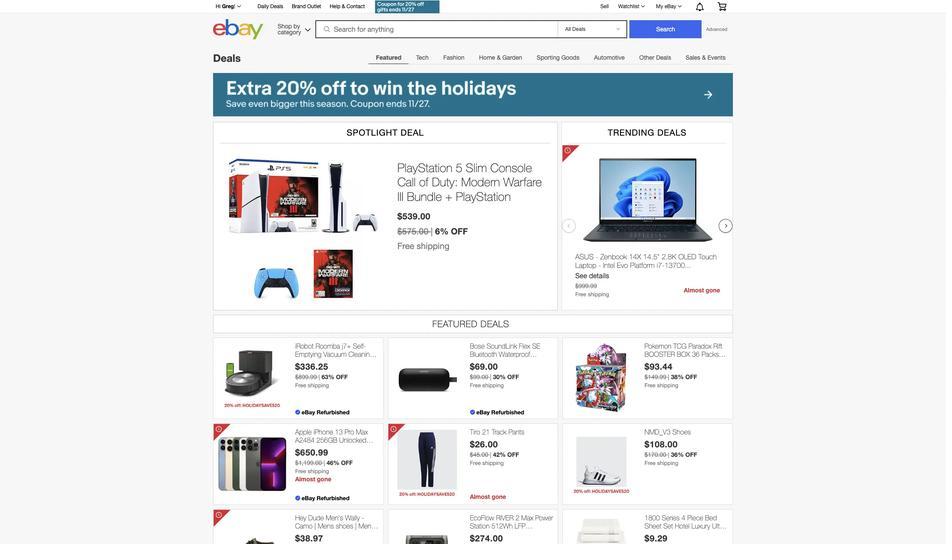 Task type: vqa. For each thing, say whether or not it's contained in the screenshot.
the bottommost Featured
yes



Task type: describe. For each thing, give the bounding box(es) containing it.
ebay refurbished for $336.25
[[302, 409, 350, 416]]

$69.00 $99.00 | 30% off free shipping
[[470, 362, 520, 389]]

& for garden
[[497, 54, 501, 61]]

tcg
[[674, 343, 687, 350]]

| down shoes
[[340, 531, 341, 539]]

$575.00 | 6% off
[[398, 226, 468, 236]]

shop by category banner
[[211, 0, 733, 42]]

help & contact link
[[330, 2, 365, 12]]

bundle
[[407, 190, 442, 204]]

max inside ecoflow river 2 max power station 512wh lfp generator certified refurbished
[[522, 515, 534, 522]]

off inside "$336.25 $899.99 | 63% off free shipping"
[[336, 374, 348, 381]]

free inside "$336.25 $899.99 | 63% off free shipping"
[[295, 383, 306, 389]]

home & garden
[[479, 54, 523, 61]]

deals for trending deals
[[658, 128, 687, 138]]

intel
[[603, 261, 615, 270]]

ebay refurbished up dude at the bottom left of page
[[302, 495, 350, 502]]

power
[[536, 515, 553, 522]]

deals for featured deals
[[481, 319, 510, 329]]

details
[[589, 272, 610, 280]]

mens
[[318, 523, 334, 531]]

rift
[[714, 343, 723, 350]]

se
[[532, 343, 541, 350]]

| inside $93.44 $149.99 | 38% off free shipping
[[668, 374, 670, 381]]

tiro
[[470, 429, 481, 436]]

256gb
[[317, 437, 338, 445]]

advanced link
[[702, 21, 732, 38]]

evo
[[617, 261, 629, 270]]

your shopping cart image
[[718, 2, 727, 11]]

shipping inside $650.99 $1,199.00 | 46% off free shipping almost gone
[[308, 469, 329, 475]]

trending
[[608, 128, 655, 138]]

good
[[295, 445, 312, 453]]

- inside irobot roomba j7+ self- emptying vacuum cleaning robot - certified refurbished!
[[315, 359, 317, 367]]

ecoflow river 2 max power station 512wh lfp generator certified refurbished
[[470, 515, 553, 545]]

weight
[[359, 531, 378, 539]]

refurbished up tiro 21 track pants link
[[492, 409, 525, 416]]

light
[[343, 531, 357, 539]]

free inside $650.99 $1,199.00 | 46% off free shipping almost gone
[[295, 469, 306, 475]]

shop by category
[[278, 23, 301, 35]]

$899.99
[[295, 374, 317, 381]]

$38.97
[[295, 534, 323, 544]]

almost for 14.5"
[[684, 287, 705, 294]]

30%
[[493, 374, 506, 381]]

fashion
[[444, 54, 465, 61]]

shipping inside asus - zenbook 14x 14.5" 2.8k oled touch laptop - intel evo platform i7-13700... see details $999.99 free shipping
[[588, 292, 610, 298]]

contact
[[347, 3, 365, 9]]

spotlight
[[347, 128, 398, 138]]

category
[[278, 29, 301, 35]]

ebay up hey
[[302, 495, 315, 502]]

+
[[446, 190, 453, 204]]

1800 series 4 piece bed sheet set hotel luxury ultra soft deep pocket sheets set link
[[645, 515, 729, 545]]

$575.00
[[398, 226, 429, 236]]

ebay up 'apple'
[[302, 409, 315, 416]]

deals for daily deals
[[270, 3, 283, 9]]

flex
[[519, 343, 531, 350]]

$274.00
[[470, 534, 503, 544]]

0 horizontal spatial men's
[[326, 515, 343, 522]]

max inside apple iphone 13 pro max a2484 256gb unlocked good condition
[[356, 429, 368, 436]]

asus - zenbook 14x 14.5" 2.8k oled touch laptop - intel evo platform i7-13700... link
[[576, 253, 721, 272]]

$336.25 $899.99 | 63% off free shipping
[[295, 362, 348, 389]]

refurbished up dude at the bottom left of page
[[317, 495, 350, 502]]

cleaning
[[349, 351, 374, 359]]

- left intel
[[599, 261, 601, 270]]

pokemon tcg paradox rift booster box 36 packs sealed new link
[[645, 343, 729, 367]]

speaker,
[[470, 359, 496, 367]]

sheets
[[697, 531, 717, 539]]

shoes
[[673, 429, 691, 436]]

gone for 14.5"
[[706, 287, 721, 294]]

gone for $26.00
[[492, 493, 506, 501]]

lfp
[[515, 523, 526, 531]]

playstation 5 slim console call of duty: modern warfare iii bundle + playstation
[[398, 161, 542, 204]]

warfare
[[504, 175, 542, 189]]

other
[[640, 54, 655, 61]]

14x
[[629, 253, 642, 261]]

| inside nmd_v3 shoes $108.00 $170.00 | 36% off free shipping
[[668, 452, 670, 459]]

pants
[[509, 429, 525, 436]]

wally
[[345, 515, 360, 522]]

oled
[[679, 253, 697, 261]]

Search for anything text field
[[317, 21, 557, 37]]

pokemon tcg paradox rift booster box 36 packs sealed new
[[645, 343, 723, 367]]

ebay up 21
[[477, 409, 490, 416]]

bluetooth
[[470, 351, 497, 359]]

asus - zenbook 14x 14.5" 2.8k oled touch laptop - intel evo platform i7-13700... see details $999.99 free shipping
[[576, 253, 717, 298]]

& for events
[[703, 54, 706, 61]]

soft
[[645, 531, 657, 539]]

free shipping
[[398, 241, 450, 251]]

deals link
[[213, 52, 241, 64]]

shipping inside $93.44 $149.99 | 38% off free shipping
[[658, 383, 679, 389]]

5
[[456, 161, 463, 175]]

0 vertical spatial playstation
[[398, 161, 453, 175]]

certified for $274.00
[[500, 531, 524, 539]]

spotlight deal
[[347, 128, 424, 138]]

| inside '$575.00 | 6% off'
[[431, 226, 433, 236]]

$1,199.00
[[295, 460, 322, 467]]

off inside tiro 21 track pants $26.00 $45.00 | 42% off free shipping
[[508, 451, 520, 459]]

i7-
[[657, 261, 665, 270]]

sell
[[601, 3, 609, 9]]

63%
[[322, 374, 335, 381]]

my ebay link
[[652, 1, 686, 12]]

| inside $650.99 $1,199.00 | 46% off free shipping almost gone
[[324, 460, 325, 467]]

brand outlet link
[[292, 2, 321, 12]]

tiro 21 track pants link
[[470, 429, 554, 437]]

fashion link
[[436, 49, 472, 66]]

irobot roomba j7+ self- emptying vacuum cleaning robot - certified refurbished!
[[295, 343, 374, 375]]

pro
[[345, 429, 354, 436]]

free inside tiro 21 track pants $26.00 $45.00 | 42% off free shipping
[[470, 460, 481, 467]]

refurbished inside ecoflow river 2 max power station 512wh lfp generator certified refurbished
[[470, 539, 504, 545]]

greg
[[222, 3, 234, 9]]

asus
[[576, 253, 594, 261]]

advanced
[[707, 27, 728, 32]]

box
[[677, 351, 691, 359]]

| down 'wally'
[[355, 523, 357, 531]]

1 horizontal spatial playstation
[[456, 190, 511, 204]]

shoes
[[336, 523, 353, 531]]

free inside nmd_v3 shoes $108.00 $170.00 | 36% off free shipping
[[645, 460, 656, 467]]

| inside "$336.25 $899.99 | 63% off free shipping"
[[319, 374, 320, 381]]

deals for other deals
[[656, 54, 672, 61]]

robot
[[295, 359, 313, 367]]

almost inside $650.99 $1,199.00 | 46% off free shipping almost gone
[[295, 476, 316, 483]]

zenbook
[[601, 253, 627, 261]]

hey
[[295, 515, 307, 522]]

slip
[[295, 531, 306, 539]]

off right 6%
[[451, 226, 468, 236]]

bose soundlink flex se bluetooth waterproof speaker, certified refurbished
[[470, 343, 541, 375]]

sporting goods
[[537, 54, 580, 61]]

emptying
[[295, 351, 322, 359]]

watchlist link
[[614, 1, 649, 12]]

deep
[[658, 531, 674, 539]]

on
[[308, 531, 315, 539]]

tiro 21 track pants $26.00 $45.00 | 42% off free shipping
[[470, 429, 525, 467]]

1 horizontal spatial men's
[[359, 523, 376, 531]]



Task type: locate. For each thing, give the bounding box(es) containing it.
hey dude men's wally - camo | mens shoes | men's slip on loafers | light weight link
[[295, 515, 379, 539]]

$99.00
[[470, 374, 489, 381]]

other deals
[[640, 54, 672, 61]]

1 horizontal spatial almost
[[470, 493, 490, 501]]

certified inside ecoflow river 2 max power station 512wh lfp generator certified refurbished
[[500, 531, 524, 539]]

certified inside the "bose soundlink flex se bluetooth waterproof speaker, certified refurbished"
[[497, 359, 521, 367]]

other deals link
[[632, 49, 679, 66]]

- right 'wally'
[[362, 515, 364, 522]]

nmd_v3
[[645, 429, 671, 436]]

featured link
[[369, 49, 409, 66]]

gone up river
[[492, 493, 506, 501]]

off right the 42%
[[508, 451, 520, 459]]

refurbished down generator at the bottom of page
[[470, 539, 504, 545]]

off right 63%
[[336, 374, 348, 381]]

2 horizontal spatial &
[[703, 54, 706, 61]]

1 vertical spatial set
[[645, 539, 655, 545]]

$999.99
[[576, 283, 597, 290]]

set down soft
[[645, 539, 655, 545]]

sporting goods link
[[530, 49, 587, 66]]

almost down $1,199.00
[[295, 476, 316, 483]]

off inside $650.99 $1,199.00 | 46% off free shipping almost gone
[[341, 460, 353, 467]]

| inside $69.00 $99.00 | 30% off free shipping
[[490, 374, 492, 381]]

0 horizontal spatial almost
[[295, 476, 316, 483]]

help
[[330, 3, 341, 9]]

- right asus
[[596, 253, 599, 261]]

almost gone for 14.5"
[[684, 287, 721, 294]]

set up deep
[[664, 523, 673, 531]]

2
[[516, 515, 520, 522]]

ebay
[[665, 3, 677, 9], [302, 409, 315, 416], [477, 409, 490, 416], [302, 495, 315, 502]]

certified down waterproof
[[497, 359, 521, 367]]

camo
[[295, 523, 313, 531]]

certified for $336.25
[[319, 359, 342, 367]]

0 horizontal spatial max
[[356, 429, 368, 436]]

shipping
[[417, 241, 450, 251], [588, 292, 610, 298], [308, 383, 329, 389], [483, 383, 504, 389], [658, 383, 679, 389], [483, 460, 504, 467], [658, 460, 679, 467], [308, 469, 329, 475]]

512wh
[[492, 523, 513, 531]]

console
[[491, 161, 532, 175]]

shipping inside $69.00 $99.00 | 30% off free shipping
[[483, 383, 504, 389]]

2 vertical spatial almost
[[470, 493, 490, 501]]

1800 series 4 piece bed sheet set hotel luxury ultra soft deep pocket sheets set
[[645, 515, 725, 545]]

free
[[398, 241, 415, 251], [576, 292, 587, 298], [295, 383, 306, 389], [470, 383, 481, 389], [645, 383, 656, 389], [470, 460, 481, 467], [645, 460, 656, 467], [295, 469, 306, 475]]

almost down 13700...
[[684, 287, 705, 294]]

gone down touch
[[706, 287, 721, 294]]

2 vertical spatial gone
[[492, 493, 506, 501]]

1 vertical spatial men's
[[359, 523, 376, 531]]

1 vertical spatial featured
[[433, 319, 478, 329]]

1 vertical spatial almost gone
[[470, 493, 506, 501]]

off right 30%
[[508, 374, 520, 381]]

roomba
[[316, 343, 340, 350]]

| left 46% at the left
[[324, 460, 325, 467]]

ebay right my
[[665, 3, 677, 9]]

0 horizontal spatial &
[[342, 3, 345, 9]]

certified down the vacuum
[[319, 359, 342, 367]]

see details link
[[576, 272, 610, 280]]

ebay inside account navigation
[[665, 3, 677, 9]]

deals
[[270, 3, 283, 9], [213, 52, 241, 64], [656, 54, 672, 61], [658, 128, 687, 138], [481, 319, 510, 329]]

0 vertical spatial almost
[[684, 287, 705, 294]]

featured menu bar
[[369, 49, 733, 66]]

- inside the hey dude men's wally - camo | mens shoes | men's slip on loafers | light weight
[[362, 515, 364, 522]]

shipping inside "$336.25 $899.99 | 63% off free shipping"
[[308, 383, 329, 389]]

certified inside irobot roomba j7+ self- emptying vacuum cleaning robot - certified refurbished!
[[319, 359, 342, 367]]

refurbished down speaker, at the bottom of the page
[[470, 367, 504, 375]]

free down $999.99
[[576, 292, 587, 298]]

see
[[576, 272, 588, 280]]

featured left tech link
[[376, 54, 402, 61]]

| left 63%
[[319, 374, 320, 381]]

hi
[[216, 3, 221, 9]]

extra 20% off to win the holidays save even bigger this season. coupon ends 11/27. image
[[213, 73, 733, 116]]

14.5"
[[644, 253, 660, 261]]

deals inside the featured "menu bar"
[[656, 54, 672, 61]]

0 horizontal spatial gone
[[317, 476, 332, 483]]

refurbished inside the "bose soundlink flex se bluetooth waterproof speaker, certified refurbished"
[[470, 367, 504, 375]]

men's up weight
[[359, 523, 376, 531]]

pocket
[[676, 531, 695, 539]]

- up refurbished!
[[315, 359, 317, 367]]

| left "36%"
[[668, 452, 670, 459]]

almost gone down touch
[[684, 287, 721, 294]]

brand outlet
[[292, 3, 321, 9]]

& right home
[[497, 54, 501, 61]]

shipping down 63%
[[308, 383, 329, 389]]

shipping down 30%
[[483, 383, 504, 389]]

& right help at left
[[342, 3, 345, 9]]

generator
[[470, 531, 499, 539]]

|
[[431, 226, 433, 236], [319, 374, 320, 381], [490, 374, 492, 381], [668, 374, 670, 381], [490, 452, 492, 459], [668, 452, 670, 459], [324, 460, 325, 467], [315, 523, 316, 531], [355, 523, 357, 531], [340, 531, 341, 539]]

men's up "mens" at the left bottom of page
[[326, 515, 343, 522]]

off inside $69.00 $99.00 | 30% off free shipping
[[508, 374, 520, 381]]

hi greg !
[[216, 3, 235, 9]]

free down $899.99
[[295, 383, 306, 389]]

$69.00
[[470, 362, 498, 372]]

soundlink
[[487, 343, 517, 350]]

free down $575.00
[[398, 241, 415, 251]]

13700...
[[665, 261, 691, 270]]

trending deals
[[608, 128, 687, 138]]

$108.00
[[645, 439, 678, 450]]

0 horizontal spatial featured
[[376, 54, 402, 61]]

1 vertical spatial max
[[522, 515, 534, 522]]

daily deals link
[[258, 2, 283, 12]]

$539.00
[[398, 211, 431, 221]]

off inside nmd_v3 shoes $108.00 $170.00 | 36% off free shipping
[[686, 451, 698, 459]]

gone inside $650.99 $1,199.00 | 46% off free shipping almost gone
[[317, 476, 332, 483]]

my
[[657, 3, 664, 9]]

&
[[342, 3, 345, 9], [497, 54, 501, 61], [703, 54, 706, 61]]

0 vertical spatial almost gone
[[684, 287, 721, 294]]

featured inside "menu bar"
[[376, 54, 402, 61]]

playstation up of on the top left of page
[[398, 161, 453, 175]]

almost for $26.00
[[470, 493, 490, 501]]

2 horizontal spatial almost
[[684, 287, 705, 294]]

sell link
[[597, 3, 613, 9]]

0 vertical spatial max
[[356, 429, 368, 436]]

irobot roomba j7+ self- emptying vacuum cleaning robot - certified refurbished! link
[[295, 343, 379, 375]]

1 horizontal spatial featured
[[433, 319, 478, 329]]

| left 6%
[[431, 226, 433, 236]]

gone down 46% at the left
[[317, 476, 332, 483]]

36
[[692, 351, 700, 359]]

sales
[[686, 54, 701, 61]]

account navigation
[[211, 0, 733, 15]]

vacuum
[[324, 351, 347, 359]]

featured deals
[[433, 319, 510, 329]]

daily
[[258, 3, 269, 9]]

| left 30%
[[490, 374, 492, 381]]

featured up bose
[[433, 319, 478, 329]]

0 horizontal spatial playstation
[[398, 161, 453, 175]]

almost up ecoflow
[[470, 493, 490, 501]]

max up unlocked
[[356, 429, 368, 436]]

shipping down $1,199.00
[[308, 469, 329, 475]]

certified down 'lfp'
[[500, 531, 524, 539]]

$26.00
[[470, 439, 498, 450]]

garden
[[503, 54, 523, 61]]

of
[[419, 175, 429, 189]]

free down $149.99
[[645, 383, 656, 389]]

free down $170.00
[[645, 460, 656, 467]]

ebay refurbished
[[302, 409, 350, 416], [477, 409, 525, 416], [302, 495, 350, 502]]

free down $45.00 at the bottom
[[470, 460, 481, 467]]

1 horizontal spatial gone
[[492, 493, 506, 501]]

off right 38%
[[686, 374, 698, 381]]

None submit
[[630, 20, 702, 38]]

shipping down 38%
[[658, 383, 679, 389]]

0 horizontal spatial set
[[645, 539, 655, 545]]

ebay refurbished for $69.00
[[477, 409, 525, 416]]

& inside account navigation
[[342, 3, 345, 9]]

booster
[[645, 351, 676, 359]]

apple iphone 13 pro max a2484 256gb unlocked good condition link
[[295, 429, 379, 453]]

$650.99 $1,199.00 | 46% off free shipping almost gone
[[295, 448, 353, 483]]

off inside $93.44 $149.99 | 38% off free shipping
[[686, 374, 698, 381]]

playstation
[[398, 161, 453, 175], [456, 190, 511, 204]]

0 vertical spatial gone
[[706, 287, 721, 294]]

0 vertical spatial men's
[[326, 515, 343, 522]]

ultra
[[713, 523, 725, 531]]

$149.99
[[645, 374, 667, 381]]

1 vertical spatial playstation
[[456, 190, 511, 204]]

featured for featured deals
[[433, 319, 478, 329]]

free down $99.00
[[470, 383, 481, 389]]

featured for featured
[[376, 54, 402, 61]]

automotive link
[[587, 49, 632, 66]]

free inside asus - zenbook 14x 14.5" 2.8k oled touch laptop - intel evo platform i7-13700... see details $999.99 free shipping
[[576, 292, 587, 298]]

-
[[596, 253, 599, 261], [599, 261, 601, 270], [315, 359, 317, 367], [362, 515, 364, 522]]

ebay refurbished up track
[[477, 409, 525, 416]]

almost gone up ecoflow
[[470, 493, 506, 501]]

shop
[[278, 23, 292, 29]]

max right 2
[[522, 515, 534, 522]]

almost gone for $26.00
[[470, 493, 506, 501]]

off right 46% at the left
[[341, 460, 353, 467]]

| inside tiro 21 track pants $26.00 $45.00 | 42% off free shipping
[[490, 452, 492, 459]]

0 horizontal spatial almost gone
[[470, 493, 506, 501]]

shipping inside tiro 21 track pants $26.00 $45.00 | 42% off free shipping
[[483, 460, 504, 467]]

ebay refurbished up iphone
[[302, 409, 350, 416]]

| down dude at the bottom left of page
[[315, 523, 316, 531]]

apple iphone 13 pro max a2484 256gb unlocked good condition
[[295, 429, 368, 453]]

1 horizontal spatial &
[[497, 54, 501, 61]]

46%
[[327, 460, 340, 467]]

watchlist
[[619, 3, 640, 9]]

$650.99
[[295, 448, 329, 458]]

hey dude men's wally - camo | mens shoes | men's slip on loafers | light weight
[[295, 515, 378, 539]]

| left 38%
[[668, 374, 670, 381]]

track
[[492, 429, 507, 436]]

deal
[[401, 128, 424, 138]]

shipping down '$575.00 | 6% off'
[[417, 241, 450, 251]]

| left the 42%
[[490, 452, 492, 459]]

free inside $69.00 $99.00 | 30% off free shipping
[[470, 383, 481, 389]]

1 vertical spatial gone
[[317, 476, 332, 483]]

luxury
[[692, 523, 711, 531]]

my ebay
[[657, 3, 677, 9]]

featured tab list
[[369, 49, 733, 66]]

ecoflow
[[470, 515, 495, 522]]

refurbished
[[470, 367, 504, 375], [317, 409, 350, 416], [492, 409, 525, 416], [317, 495, 350, 502], [470, 539, 504, 545]]

nmd_v3 shoes $108.00 $170.00 | 36% off free shipping
[[645, 429, 698, 467]]

brand
[[292, 3, 306, 9]]

j7+
[[342, 343, 351, 350]]

1 horizontal spatial max
[[522, 515, 534, 522]]

off right "36%"
[[686, 451, 698, 459]]

none submit inside shop by category banner
[[630, 20, 702, 38]]

free inside $93.44 $149.99 | 38% off free shipping
[[645, 383, 656, 389]]

shipping inside nmd_v3 shoes $108.00 $170.00 | 36% off free shipping
[[658, 460, 679, 467]]

& right sales
[[703, 54, 706, 61]]

new
[[667, 359, 680, 367]]

shipping down the 42%
[[483, 460, 504, 467]]

shipping down $999.99
[[588, 292, 610, 298]]

shipping down "36%"
[[658, 460, 679, 467]]

1 vertical spatial almost
[[295, 476, 316, 483]]

2 horizontal spatial gone
[[706, 287, 721, 294]]

1 horizontal spatial almost gone
[[684, 287, 721, 294]]

playstation down modern
[[456, 190, 511, 204]]

deals inside account navigation
[[270, 3, 283, 9]]

0 vertical spatial set
[[664, 523, 673, 531]]

0 vertical spatial featured
[[376, 54, 402, 61]]

get an extra 20% off image
[[375, 0, 440, 13]]

condition
[[314, 445, 341, 453]]

$336.25
[[295, 362, 329, 372]]

& for contact
[[342, 3, 345, 9]]

refurbished up '13'
[[317, 409, 350, 416]]

1 horizontal spatial set
[[664, 523, 673, 531]]

42%
[[493, 451, 506, 459]]

free down $1,199.00
[[295, 469, 306, 475]]



